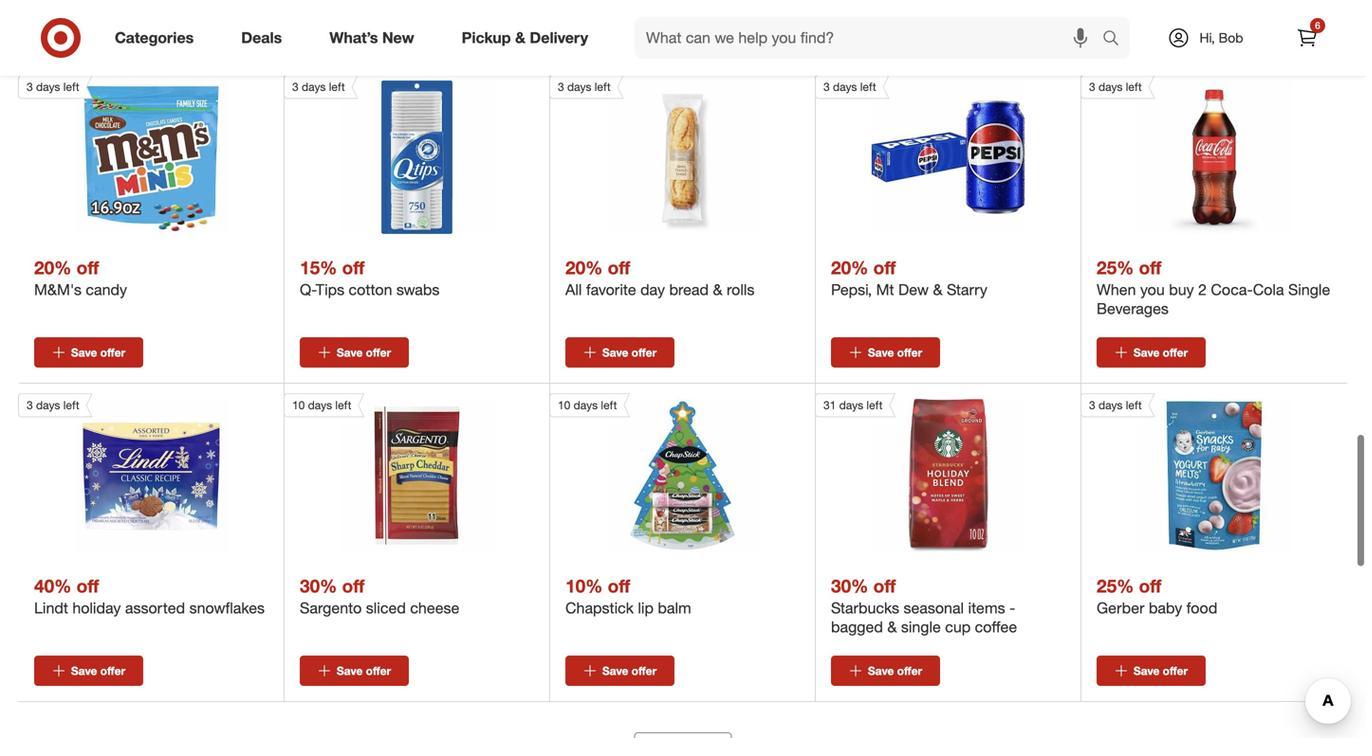 Task type: vqa. For each thing, say whether or not it's contained in the screenshot.


Task type: describe. For each thing, give the bounding box(es) containing it.
when
[[1097, 281, 1136, 299]]

save left new
[[337, 27, 363, 41]]

day
[[640, 281, 665, 299]]

off for 20% off pepsi, mt dew & starry
[[873, 257, 896, 279]]

off for 15% off q-tips cotton swabs
[[342, 257, 365, 279]]

40%
[[34, 576, 71, 598]]

save offer for 30% off starbucks seasonal items - bagged & single cup coffee
[[868, 665, 922, 679]]

save for 20% off pepsi, mt dew & starry
[[868, 346, 894, 360]]

hi,
[[1199, 29, 1215, 46]]

save offer button for 30% off sargento sliced cheese
[[300, 657, 409, 687]]

cup
[[945, 619, 971, 637]]

assorted
[[125, 600, 185, 618]]

3 for 25% off when you buy 2 coca-cola single beverages
[[1089, 80, 1095, 94]]

left for 30% off sargento sliced cheese
[[335, 399, 351, 413]]

10%
[[565, 576, 603, 598]]

delivery
[[530, 29, 588, 47]]

off for 25% off when you buy 2 coca-cola single beverages
[[1139, 257, 1161, 279]]

save offer for 25% off gerber baby food
[[1133, 665, 1188, 679]]

left for 10% off chapstick lip balm
[[601, 399, 617, 413]]

20% for 20% off all favorite day bread & rolls
[[565, 257, 603, 279]]

offer for 30% off starbucks seasonal items - bagged & single cup coffee
[[897, 665, 922, 679]]

search button
[[1094, 17, 1139, 63]]

save offer button for 20% off m&m's candy
[[34, 338, 143, 368]]

snowflakes
[[189, 600, 265, 618]]

save offer button for 15% off q-tips cotton swabs
[[300, 338, 409, 368]]

offer for 20% off pepsi, mt dew & starry
[[897, 346, 922, 360]]

pepsi,
[[831, 281, 872, 299]]

what's new
[[329, 29, 414, 47]]

save offer button for 10% off chapstick lip balm
[[565, 657, 674, 687]]

new
[[382, 29, 414, 47]]

save offer button for 20% off pepsi, mt dew & starry
[[831, 338, 940, 368]]

3 for 20% off m&m's candy
[[27, 80, 33, 94]]

categories
[[115, 29, 194, 47]]

sliced
[[366, 600, 406, 618]]

coffee
[[975, 619, 1017, 637]]

bread
[[669, 281, 709, 299]]

offer for 30% off sargento sliced cheese
[[366, 665, 391, 679]]

3 days left button for 20% off pepsi, mt dew & starry
[[815, 75, 1025, 235]]

deals link
[[225, 17, 306, 59]]

off for 10% off chapstick lip balm
[[608, 576, 630, 598]]

starbucks
[[831, 600, 899, 618]]

days for 20% off pepsi, mt dew & starry
[[833, 80, 857, 94]]

what's new link
[[313, 17, 438, 59]]

days for 30% off starbucks seasonal items - bagged & single cup coffee
[[839, 399, 863, 413]]

beverages
[[1097, 300, 1169, 318]]

dew
[[898, 281, 929, 299]]

save offer button for 20% off all favorite day bread & rolls
[[565, 338, 674, 368]]

3 days left button for 20% off all favorite day bread & rolls
[[549, 75, 759, 235]]

offer for 25% off when you buy 2 coca-cola single beverages
[[1163, 346, 1188, 360]]

3 days left for 20% off all favorite day bread & rolls
[[558, 80, 611, 94]]

3 days left for 40% off lindt holiday assorted snowflakes
[[27, 399, 79, 413]]

offer for 15% off q-tips cotton swabs
[[366, 346, 391, 360]]

starry
[[947, 281, 987, 299]]

3 days left button for 15% off q-tips cotton swabs
[[284, 75, 494, 235]]

gerber
[[1097, 600, 1145, 618]]

30% off starbucks seasonal items - bagged & single cup coffee
[[831, 576, 1017, 637]]

3 days left button for 25% off gerber baby food
[[1080, 394, 1291, 553]]

3 days left for 25% off when you buy 2 coca-cola single beverages
[[1089, 80, 1142, 94]]

m&m's
[[34, 281, 82, 299]]

40% off lindt holiday assorted snowflakes
[[34, 576, 265, 618]]

3 days left for 20% off pepsi, mt dew & starry
[[823, 80, 876, 94]]

categories link
[[99, 17, 217, 59]]

bob
[[1219, 29, 1243, 46]]

left for 20% off m&m's candy
[[63, 80, 79, 94]]

25% for 25% off gerber baby food
[[1097, 576, 1134, 598]]

swabs
[[396, 281, 440, 299]]

left for 25% off when you buy 2 coca-cola single beverages
[[1126, 80, 1142, 94]]

tips
[[316, 281, 344, 299]]

2
[[1198, 281, 1207, 299]]

days for 15% off q-tips cotton swabs
[[302, 80, 326, 94]]

3 days left button for 40% off lindt holiday assorted snowflakes
[[18, 394, 228, 553]]

save left categories
[[71, 27, 97, 41]]

search
[[1094, 30, 1139, 49]]

10 days left for 30%
[[292, 399, 351, 413]]

20% off all favorite day bread & rolls
[[565, 257, 755, 299]]

hi, bob
[[1199, 29, 1243, 46]]

balm
[[658, 600, 691, 618]]

save for 40% off lindt holiday assorted snowflakes
[[71, 665, 97, 679]]

& inside 20% off all favorite day bread & rolls
[[713, 281, 722, 299]]

save for 25% off gerber baby food
[[1133, 665, 1160, 679]]

30% for 30% off sargento sliced cheese
[[300, 576, 337, 598]]

baby
[[1149, 600, 1182, 618]]

offer for 20% off m&m's candy
[[100, 346, 125, 360]]

left for 30% off starbucks seasonal items - bagged & single cup coffee
[[867, 399, 883, 413]]

what's
[[329, 29, 378, 47]]

save for 20% off m&m's candy
[[71, 346, 97, 360]]

buy
[[1169, 281, 1194, 299]]

15%
[[300, 257, 337, 279]]

save for 15% off q-tips cotton swabs
[[337, 346, 363, 360]]

30% off sargento sliced cheese
[[300, 576, 459, 618]]

3 days left for 15% off q-tips cotton swabs
[[292, 80, 345, 94]]

cheese
[[410, 600, 459, 618]]

save for 25% off when you buy 2 coca-cola single beverages
[[1133, 346, 1160, 360]]



Task type: locate. For each thing, give the bounding box(es) containing it.
save offer for 15% off q-tips cotton swabs
[[337, 346, 391, 360]]

10 for 30% off
[[292, 399, 305, 413]]

& left single
[[887, 619, 897, 637]]

items
[[968, 600, 1005, 618]]

pickup
[[462, 29, 511, 47]]

days inside button
[[839, 399, 863, 413]]

30% for 30% off starbucks seasonal items - bagged & single cup coffee
[[831, 576, 868, 598]]

3 20% from the left
[[831, 257, 868, 279]]

& inside pickup & delivery "link"
[[515, 29, 526, 47]]

1 10 from the left
[[292, 399, 305, 413]]

10 days left for 10%
[[558, 399, 617, 413]]

save offer button for 40% off lindt holiday assorted snowflakes
[[34, 657, 143, 687]]

days for 20% off all favorite day bread & rolls
[[567, 80, 591, 94]]

days for 10% off chapstick lip balm
[[574, 399, 598, 413]]

left inside button
[[867, 399, 883, 413]]

3 days left for 25% off gerber baby food
[[1089, 399, 1142, 413]]

save down "holiday"
[[71, 665, 97, 679]]

save down the "favorite"
[[602, 346, 628, 360]]

20% up m&m's
[[34, 257, 71, 279]]

off inside 40% off lindt holiday assorted snowflakes
[[76, 576, 99, 598]]

31
[[823, 399, 836, 413]]

chapstick
[[565, 600, 634, 618]]

3 for 25% off gerber baby food
[[1089, 399, 1095, 413]]

cola
[[1253, 281, 1284, 299]]

25% off gerber baby food
[[1097, 576, 1217, 618]]

off up candy
[[76, 257, 99, 279]]

days for 30% off sargento sliced cheese
[[308, 399, 332, 413]]

1 horizontal spatial 10 days left
[[558, 399, 617, 413]]

save down the beverages
[[1133, 346, 1160, 360]]

10% off chapstick lip balm
[[565, 576, 691, 618]]

0 vertical spatial 25%
[[1097, 257, 1134, 279]]

save for 10% off chapstick lip balm
[[602, 665, 628, 679]]

candy
[[86, 281, 127, 299]]

1 horizontal spatial 20%
[[565, 257, 603, 279]]

2 10 days left from the left
[[558, 399, 617, 413]]

25% inside 25% off when you buy 2 coca-cola single beverages
[[1097, 257, 1134, 279]]

10
[[292, 399, 305, 413], [558, 399, 570, 413]]

save offer for 20% off all favorite day bread & rolls
[[602, 346, 657, 360]]

0 horizontal spatial 20%
[[34, 257, 71, 279]]

off up sargento
[[342, 576, 365, 598]]

holiday
[[72, 600, 121, 618]]

20% inside 20% off all favorite day bread & rolls
[[565, 257, 603, 279]]

left for 40% off lindt holiday assorted snowflakes
[[63, 399, 79, 413]]

save offer
[[71, 27, 125, 41], [337, 27, 391, 41], [602, 27, 657, 41], [1133, 27, 1188, 41], [71, 346, 125, 360], [337, 346, 391, 360], [602, 346, 657, 360], [868, 346, 922, 360], [1133, 346, 1188, 360], [71, 665, 125, 679], [337, 665, 391, 679], [602, 665, 657, 679], [868, 665, 922, 679], [1133, 665, 1188, 679]]

off inside 25% off gerber baby food
[[1139, 576, 1161, 598]]

off up 'starbucks'
[[873, 576, 896, 598]]

single
[[901, 619, 941, 637]]

off for 20% off all favorite day bread & rolls
[[608, 257, 630, 279]]

save offer button
[[34, 19, 143, 50], [300, 19, 409, 50], [565, 19, 674, 50], [1097, 19, 1206, 50], [34, 338, 143, 368], [300, 338, 409, 368], [565, 338, 674, 368], [831, 338, 940, 368], [1097, 338, 1206, 368], [34, 657, 143, 687], [300, 657, 409, 687], [565, 657, 674, 687], [831, 657, 940, 687], [1097, 657, 1206, 687]]

off up the "favorite"
[[608, 257, 630, 279]]

offer for 10% off chapstick lip balm
[[631, 665, 657, 679]]

sargento
[[300, 600, 362, 618]]

0 horizontal spatial 10
[[292, 399, 305, 413]]

offer for 40% off lindt holiday assorted snowflakes
[[100, 665, 125, 679]]

save down chapstick
[[602, 665, 628, 679]]

save for 20% off all favorite day bread & rolls
[[602, 346, 628, 360]]

off for 20% off m&m's candy
[[76, 257, 99, 279]]

save up 31 days left
[[868, 346, 894, 360]]

food
[[1186, 600, 1217, 618]]

single
[[1288, 281, 1330, 299]]

31 days left button
[[815, 394, 1025, 553]]

cotton
[[349, 281, 392, 299]]

days for 25% off when you buy 2 coca-cola single beverages
[[1099, 80, 1123, 94]]

3 days left button
[[18, 75, 228, 235], [284, 75, 494, 235], [549, 75, 759, 235], [815, 75, 1025, 235], [1080, 75, 1291, 235], [18, 394, 228, 553], [1080, 394, 1291, 553]]

3 days left button for 25% off when you buy 2 coca-cola single beverages
[[1080, 75, 1291, 235]]

10 for 10% off
[[558, 399, 570, 413]]

save offer for 20% off m&m's candy
[[71, 346, 125, 360]]

25%
[[1097, 257, 1134, 279], [1097, 576, 1134, 598]]

3 for 40% off lindt holiday assorted snowflakes
[[27, 399, 33, 413]]

save offer button for 25% off when you buy 2 coca-cola single beverages
[[1097, 338, 1206, 368]]

off up baby
[[1139, 576, 1161, 598]]

lindt
[[34, 600, 68, 618]]

save offer button for 25% off gerber baby food
[[1097, 657, 1206, 687]]

save down bagged on the right bottom of page
[[868, 665, 894, 679]]

What can we help you find? suggestions appear below search field
[[635, 17, 1107, 59]]

save for 30% off sargento sliced cheese
[[337, 665, 363, 679]]

20% for 20% off m&m's candy
[[34, 257, 71, 279]]

save
[[71, 27, 97, 41], [337, 27, 363, 41], [602, 27, 628, 41], [1133, 27, 1160, 41], [71, 346, 97, 360], [337, 346, 363, 360], [602, 346, 628, 360], [868, 346, 894, 360], [1133, 346, 1160, 360], [71, 665, 97, 679], [337, 665, 363, 679], [602, 665, 628, 679], [868, 665, 894, 679], [1133, 665, 1160, 679]]

2 30% from the left
[[831, 576, 868, 598]]

0 horizontal spatial 30%
[[300, 576, 337, 598]]

25% for 25% off when you buy 2 coca-cola single beverages
[[1097, 257, 1134, 279]]

1 25% from the top
[[1097, 257, 1134, 279]]

days for 25% off gerber baby food
[[1099, 399, 1123, 413]]

& right pickup
[[515, 29, 526, 47]]

1 horizontal spatial 10
[[558, 399, 570, 413]]

off inside 30% off starbucks seasonal items - bagged & single cup coffee
[[873, 576, 896, 598]]

3 for 20% off all favorite day bread & rolls
[[558, 80, 564, 94]]

off inside 25% off when you buy 2 coca-cola single beverages
[[1139, 257, 1161, 279]]

lip
[[638, 600, 654, 618]]

1 30% from the left
[[300, 576, 337, 598]]

1 10 days left from the left
[[292, 399, 351, 413]]

&
[[515, 29, 526, 47], [713, 281, 722, 299], [933, 281, 943, 299], [887, 619, 897, 637]]

bagged
[[831, 619, 883, 637]]

save down sargento
[[337, 665, 363, 679]]

20% inside 20% off pepsi, mt dew & starry
[[831, 257, 868, 279]]

days
[[36, 80, 60, 94], [302, 80, 326, 94], [567, 80, 591, 94], [833, 80, 857, 94], [1099, 80, 1123, 94], [36, 399, 60, 413], [308, 399, 332, 413], [574, 399, 598, 413], [839, 399, 863, 413], [1099, 399, 1123, 413]]

days for 20% off m&m's candy
[[36, 80, 60, 94]]

1 horizontal spatial 10 days left button
[[549, 394, 759, 553]]

off inside 20% off m&m's candy
[[76, 257, 99, 279]]

1 20% from the left
[[34, 257, 71, 279]]

-
[[1009, 600, 1015, 618]]

rolls
[[727, 281, 755, 299]]

2 25% from the top
[[1097, 576, 1134, 598]]

25% up when
[[1097, 257, 1134, 279]]

0 horizontal spatial 10 days left
[[292, 399, 351, 413]]

off inside 20% off pepsi, mt dew & starry
[[873, 257, 896, 279]]

save offer for 25% off when you buy 2 coca-cola single beverages
[[1133, 346, 1188, 360]]

you
[[1140, 281, 1165, 299]]

25% off when you buy 2 coca-cola single beverages
[[1097, 257, 1330, 318]]

20% off m&m's candy
[[34, 257, 127, 299]]

save for 30% off starbucks seasonal items - bagged & single cup coffee
[[868, 665, 894, 679]]

20% inside 20% off m&m's candy
[[34, 257, 71, 279]]

offer
[[100, 27, 125, 41], [366, 27, 391, 41], [631, 27, 657, 41], [1163, 27, 1188, 41], [100, 346, 125, 360], [366, 346, 391, 360], [631, 346, 657, 360], [897, 346, 922, 360], [1163, 346, 1188, 360], [100, 665, 125, 679], [366, 665, 391, 679], [631, 665, 657, 679], [897, 665, 922, 679], [1163, 665, 1188, 679]]

deals
[[241, 29, 282, 47]]

10 days left
[[292, 399, 351, 413], [558, 399, 617, 413]]

3 for 15% off q-tips cotton swabs
[[292, 80, 299, 94]]

& inside 20% off pepsi, mt dew & starry
[[933, 281, 943, 299]]

3 days left
[[27, 80, 79, 94], [292, 80, 345, 94], [558, 80, 611, 94], [823, 80, 876, 94], [1089, 80, 1142, 94], [27, 399, 79, 413], [1089, 399, 1142, 413]]

off inside 20% off all favorite day bread & rolls
[[608, 257, 630, 279]]

0 horizontal spatial 10 days left button
[[284, 394, 494, 553]]

coca-
[[1211, 281, 1253, 299]]

q-
[[300, 281, 316, 299]]

save offer button for 30% off starbucks seasonal items - bagged & single cup coffee
[[831, 657, 940, 687]]

3 days left button for 20% off m&m's candy
[[18, 75, 228, 235]]

off up you in the right of the page
[[1139, 257, 1161, 279]]

off for 40% off lindt holiday assorted snowflakes
[[76, 576, 99, 598]]

3
[[27, 80, 33, 94], [292, 80, 299, 94], [558, 80, 564, 94], [823, 80, 830, 94], [1089, 80, 1095, 94], [27, 399, 33, 413], [1089, 399, 1095, 413]]

left
[[63, 80, 79, 94], [329, 80, 345, 94], [595, 80, 611, 94], [860, 80, 876, 94], [1126, 80, 1142, 94], [63, 399, 79, 413], [335, 399, 351, 413], [601, 399, 617, 413], [867, 399, 883, 413], [1126, 399, 1142, 413]]

3 for 20% off pepsi, mt dew & starry
[[823, 80, 830, 94]]

save offer for 40% off lindt holiday assorted snowflakes
[[71, 665, 125, 679]]

save left hi,
[[1133, 27, 1160, 41]]

20% up "pepsi,"
[[831, 257, 868, 279]]

save down the tips in the top of the page
[[337, 346, 363, 360]]

save offer for 20% off pepsi, mt dew & starry
[[868, 346, 922, 360]]

20% off pepsi, mt dew & starry
[[831, 257, 987, 299]]

left for 15% off q-tips cotton swabs
[[329, 80, 345, 94]]

20%
[[34, 257, 71, 279], [565, 257, 603, 279], [831, 257, 868, 279]]

30%
[[300, 576, 337, 598], [831, 576, 868, 598]]

left for 25% off gerber baby food
[[1126, 399, 1142, 413]]

off inside '10% off chapstick lip balm'
[[608, 576, 630, 598]]

10 days left button for 10% off
[[549, 394, 759, 553]]

2 10 from the left
[[558, 399, 570, 413]]

& right dew
[[933, 281, 943, 299]]

off up chapstick
[[608, 576, 630, 598]]

save offer for 30% off sargento sliced cheese
[[337, 665, 391, 679]]

2 20% from the left
[[565, 257, 603, 279]]

save right delivery
[[602, 27, 628, 41]]

favorite
[[586, 281, 636, 299]]

2 horizontal spatial 20%
[[831, 257, 868, 279]]

20% for 20% off pepsi, mt dew & starry
[[831, 257, 868, 279]]

1 vertical spatial 25%
[[1097, 576, 1134, 598]]

& inside 30% off starbucks seasonal items - bagged & single cup coffee
[[887, 619, 897, 637]]

10 days left button
[[284, 394, 494, 553], [549, 394, 759, 553]]

mt
[[876, 281, 894, 299]]

30% up sargento
[[300, 576, 337, 598]]

off for 30% off starbucks seasonal items - bagged & single cup coffee
[[873, 576, 896, 598]]

pickup & delivery
[[462, 29, 588, 47]]

30% up 'starbucks'
[[831, 576, 868, 598]]

1 horizontal spatial 30%
[[831, 576, 868, 598]]

off up mt
[[873, 257, 896, 279]]

30% inside 30% off sargento sliced cheese
[[300, 576, 337, 598]]

1 10 days left button from the left
[[284, 394, 494, 553]]

save down baby
[[1133, 665, 1160, 679]]

off inside 30% off sargento sliced cheese
[[342, 576, 365, 598]]

left for 20% off pepsi, mt dew & starry
[[860, 80, 876, 94]]

off inside 15% off q-tips cotton swabs
[[342, 257, 365, 279]]

off
[[76, 257, 99, 279], [342, 257, 365, 279], [608, 257, 630, 279], [873, 257, 896, 279], [1139, 257, 1161, 279], [76, 576, 99, 598], [342, 576, 365, 598], [608, 576, 630, 598], [873, 576, 896, 598], [1139, 576, 1161, 598]]

25% inside 25% off gerber baby food
[[1097, 576, 1134, 598]]

offer for 25% off gerber baby food
[[1163, 665, 1188, 679]]

days for 40% off lindt holiday assorted snowflakes
[[36, 399, 60, 413]]

6
[[1315, 19, 1320, 31]]

off up "holiday"
[[76, 576, 99, 598]]

2 10 days left button from the left
[[549, 394, 759, 553]]

save offer for 10% off chapstick lip balm
[[602, 665, 657, 679]]

& left rolls
[[713, 281, 722, 299]]

30% inside 30% off starbucks seasonal items - bagged & single cup coffee
[[831, 576, 868, 598]]

off up cotton
[[342, 257, 365, 279]]

all
[[565, 281, 582, 299]]

6 link
[[1286, 17, 1328, 59]]

31 days left
[[823, 399, 883, 413]]

off for 30% off sargento sliced cheese
[[342, 576, 365, 598]]

save down candy
[[71, 346, 97, 360]]

left for 20% off all favorite day bread & rolls
[[595, 80, 611, 94]]

10 days left button for 30% off
[[284, 394, 494, 553]]

offer for 20% off all favorite day bread & rolls
[[631, 346, 657, 360]]

15% off q-tips cotton swabs
[[300, 257, 440, 299]]

20% up all
[[565, 257, 603, 279]]

25% up gerber
[[1097, 576, 1134, 598]]

3 days left for 20% off m&m's candy
[[27, 80, 79, 94]]

seasonal
[[904, 600, 964, 618]]

pickup & delivery link
[[446, 17, 612, 59]]

off for 25% off gerber baby food
[[1139, 576, 1161, 598]]



